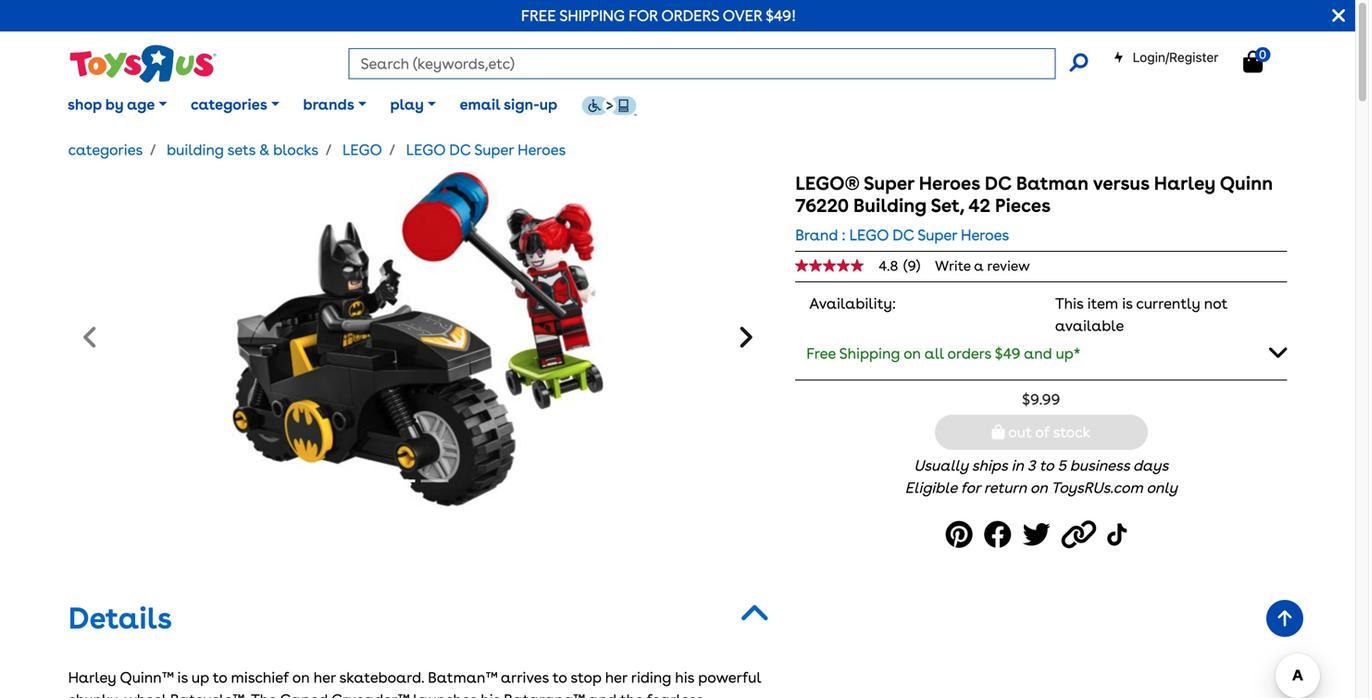 Task type: describe. For each thing, give the bounding box(es) containing it.
is for currently
[[1122, 294, 1133, 312]]

skateboard.
[[339, 669, 424, 687]]

pieces
[[995, 194, 1051, 217]]

brands
[[303, 95, 354, 113]]

0 vertical spatial dc
[[449, 141, 471, 159]]

and inside dropdown button
[[1024, 344, 1052, 362]]

1 horizontal spatial to
[[553, 669, 567, 687]]

1 horizontal spatial dc
[[893, 226, 914, 244]]

not
[[1204, 294, 1228, 312]]

this
[[1055, 294, 1084, 312]]

chunky-
[[68, 691, 124, 698]]

write
[[935, 257, 971, 274]]

toys r us image
[[68, 43, 216, 85]]

free
[[521, 6, 556, 25]]

usually
[[914, 457, 968, 475]]

lego dc super heroes link
[[406, 141, 566, 159]]

2 horizontal spatial dc
[[985, 172, 1012, 194]]

all
[[925, 344, 944, 362]]

eligible
[[905, 479, 957, 497]]

to for 3
[[1039, 457, 1054, 475]]

building sets & blocks
[[167, 141, 319, 159]]

up inside menu bar
[[540, 95, 558, 113]]

0 vertical spatial his
[[675, 669, 695, 687]]

free shipping on all orders $49 and up*
[[807, 344, 1081, 362]]

0 link
[[1243, 47, 1282, 74]]

copy a link to lego® super heroes dc batman versus harley quinn 76220 building set, 42 pieces image
[[1062, 514, 1102, 556]]

quinn™
[[120, 669, 174, 687]]

lego link
[[343, 141, 382, 159]]

0 vertical spatial heroes
[[518, 141, 566, 159]]

quinn
[[1220, 172, 1273, 194]]

building
[[167, 141, 224, 159]]

share a link to lego® super heroes dc batman versus harley quinn 76220 building set, 42 pieces on twitter image
[[1023, 514, 1056, 556]]

usually ships in 3 to 5 business days eligible for return on toysrus.com only
[[905, 457, 1178, 497]]

categories for categories dropdown button
[[191, 95, 267, 113]]

set,
[[931, 194, 964, 217]]

building sets & blocks link
[[167, 141, 319, 159]]

shop by age
[[67, 95, 155, 113]]

crusader™
[[331, 691, 409, 698]]

caped
[[280, 691, 328, 698]]

availability:
[[809, 294, 896, 312]]

up inside harley quinn™ is up to mischief on her skateboard. batman™ arrives to stop her riding his powerful chunky-wheel batcycle™. the caped crusader™ launches his batarang™ and the fearles
[[192, 669, 209, 687]]

email sign-up link
[[448, 82, 569, 128]]

out
[[1008, 423, 1032, 441]]

1 her from the left
[[314, 669, 336, 687]]

login/register button
[[1114, 48, 1219, 67]]

sign-
[[504, 95, 540, 113]]

ships
[[972, 457, 1008, 475]]

harley inside harley quinn™ is up to mischief on her skateboard. batman™ arrives to stop her riding his powerful chunky-wheel batcycle™. the caped crusader™ launches his batarang™ and the fearles
[[68, 669, 116, 687]]

batman™
[[428, 669, 497, 687]]

play
[[390, 95, 424, 113]]

play button
[[378, 82, 448, 128]]

harley quinn™ is up to mischief on her skateboard. batman™ arrives to stop her riding his powerful chunky-wheel batcycle™. the caped crusader™ launches his batarang™ and the fearles
[[68, 669, 761, 698]]

free shipping on all orders $49 and up* button
[[795, 333, 1287, 372]]

categories link
[[68, 141, 143, 159]]

5
[[1058, 457, 1066, 475]]

shipping
[[560, 6, 625, 25]]

batcycle™.
[[170, 691, 247, 698]]

age
[[127, 95, 155, 113]]

for
[[961, 479, 980, 497]]

by
[[105, 95, 124, 113]]

1 vertical spatial super
[[864, 172, 914, 194]]

free
[[807, 344, 836, 362]]

the
[[251, 691, 277, 698]]

brand : lego dc super heroes link
[[795, 224, 1009, 246]]

free shipping for orders over $49!
[[521, 6, 796, 25]]

76220
[[795, 194, 849, 217]]

item
[[1087, 294, 1118, 312]]

Enter Keyword or Item No. search field
[[349, 48, 1056, 79]]

42
[[969, 194, 991, 217]]

email sign-up
[[460, 95, 558, 113]]

4.8
[[879, 257, 898, 274]]

3
[[1027, 457, 1036, 475]]

shopping bag image for out of stock "button"
[[992, 425, 1005, 439]]

write a review button
[[935, 257, 1030, 274]]

$49
[[995, 344, 1021, 362]]

stop
[[571, 669, 601, 687]]

this icon serves as a link to download the essential accessibility assistive technology app for individuals with physical disabilities. it is featured as part of our commitment to diversity and inclusion. image
[[581, 96, 637, 116]]

building
[[854, 194, 927, 217]]

out of stock button
[[935, 415, 1148, 450]]

for
[[629, 6, 658, 25]]

only
[[1147, 479, 1178, 497]]

email
[[460, 95, 500, 113]]

versus
[[1093, 172, 1150, 194]]

orders
[[661, 6, 719, 25]]



Task type: vqa. For each thing, say whether or not it's contained in the screenshot.
Batman
yes



Task type: locate. For each thing, give the bounding box(es) containing it.
riding
[[631, 669, 671, 687]]

:
[[842, 226, 846, 244]]

batman
[[1016, 172, 1089, 194]]

0 horizontal spatial lego
[[343, 141, 382, 159]]

arrives
[[501, 669, 549, 687]]

lego down play 'dropdown button' at top
[[406, 141, 446, 159]]

2 horizontal spatial on
[[1030, 479, 1048, 497]]

4.8 (9)
[[879, 257, 920, 274]]

lego® super heroes dc batman versus harley quinn 76220 building set, 42 pieces image number null image
[[233, 172, 603, 506]]

available
[[1055, 317, 1124, 335]]

super down set,
[[918, 226, 957, 244]]

up left 'this icon serves as a link to download the essential accessibility assistive technology app for individuals with physical disabilities. it is featured as part of our commitment to diversity and inclusion.' on the top left of page
[[540, 95, 558, 113]]

her up the
[[605, 669, 627, 687]]

shopping bag image
[[1243, 50, 1263, 73], [992, 425, 1005, 439]]

1 vertical spatial on
[[1030, 479, 1048, 497]]

to right the 3
[[1039, 457, 1054, 475]]

0 vertical spatial super
[[474, 141, 514, 159]]

details
[[68, 601, 172, 636]]

1 horizontal spatial his
[[675, 669, 695, 687]]

create a pinterest pin for lego® super heroes dc batman versus harley quinn 76220 building set, 42 pieces image
[[946, 514, 978, 556]]

categories down shop by age
[[68, 141, 143, 159]]

1 horizontal spatial is
[[1122, 294, 1133, 312]]

&
[[259, 141, 269, 159]]

1 vertical spatial shopping bag image
[[992, 425, 1005, 439]]

is inside this item is currently not available
[[1122, 294, 1133, 312]]

lego right the :
[[850, 226, 889, 244]]

shopping bag image inside 0 link
[[1243, 50, 1263, 73]]

days
[[1133, 457, 1169, 475]]

review
[[987, 257, 1030, 274]]

his down 'batman™'
[[481, 691, 500, 698]]

share lego® super heroes dc batman versus harley quinn 76220 building set, 42 pieces on facebook image
[[984, 514, 1017, 556]]

menu bar
[[56, 72, 1355, 137]]

her up caped
[[314, 669, 336, 687]]

2 horizontal spatial super
[[918, 226, 957, 244]]

is
[[1122, 294, 1133, 312], [177, 669, 188, 687]]

lego for lego link
[[343, 141, 382, 159]]

the
[[620, 691, 643, 698]]

lego for lego dc super heroes
[[406, 141, 446, 159]]

orders
[[948, 344, 992, 362]]

his right riding
[[675, 669, 695, 687]]

up up batcycle™.
[[192, 669, 209, 687]]

shop by age button
[[56, 82, 179, 128]]

0 horizontal spatial dc
[[449, 141, 471, 159]]

0 horizontal spatial up
[[192, 669, 209, 687]]

mischief
[[231, 669, 289, 687]]

1 vertical spatial is
[[177, 669, 188, 687]]

over
[[723, 6, 762, 25]]

on inside usually ships in 3 to 5 business days eligible for return on toysrus.com only
[[1030, 479, 1048, 497]]

1 horizontal spatial categories
[[191, 95, 267, 113]]

1 horizontal spatial her
[[605, 669, 627, 687]]

0 horizontal spatial shopping bag image
[[992, 425, 1005, 439]]

0 vertical spatial is
[[1122, 294, 1133, 312]]

0 vertical spatial harley
[[1154, 172, 1216, 194]]

is inside harley quinn™ is up to mischief on her skateboard. batman™ arrives to stop her riding his powerful chunky-wheel batcycle™. the caped crusader™ launches his batarang™ and the fearles
[[177, 669, 188, 687]]

1 horizontal spatial super
[[864, 172, 914, 194]]

1 horizontal spatial lego
[[406, 141, 446, 159]]

(9)
[[904, 257, 920, 274]]

2 vertical spatial super
[[918, 226, 957, 244]]

harley left quinn
[[1154, 172, 1216, 194]]

2 horizontal spatial to
[[1039, 457, 1054, 475]]

dc
[[449, 141, 471, 159], [985, 172, 1012, 194], [893, 226, 914, 244]]

to inside usually ships in 3 to 5 business days eligible for return on toysrus.com only
[[1039, 457, 1054, 475]]

1 horizontal spatial up
[[540, 95, 558, 113]]

super up brand : lego dc super heroes link
[[864, 172, 914, 194]]

0 horizontal spatial categories
[[68, 141, 143, 159]]

brands button
[[291, 82, 378, 128]]

details link
[[68, 601, 172, 636]]

harley
[[1154, 172, 1216, 194], [68, 669, 116, 687]]

0 horizontal spatial to
[[213, 669, 227, 687]]

0 vertical spatial categories
[[191, 95, 267, 113]]

1 vertical spatial and
[[588, 691, 617, 698]]

super down email sign-up link
[[474, 141, 514, 159]]

$49!
[[766, 6, 796, 25]]

blocks
[[273, 141, 319, 159]]

on inside dropdown button
[[904, 344, 921, 362]]

lego dc super heroes
[[406, 141, 566, 159]]

0 vertical spatial up
[[540, 95, 558, 113]]

harley up chunky-
[[68, 669, 116, 687]]

$9.99
[[1022, 390, 1060, 408]]

heroes up brand : lego dc super heroes link
[[919, 172, 980, 194]]

up*
[[1056, 344, 1081, 362]]

on
[[904, 344, 921, 362], [1030, 479, 1048, 497], [292, 669, 310, 687]]

write a review
[[935, 257, 1030, 274]]

0 horizontal spatial his
[[481, 691, 500, 698]]

to up batcycle™.
[[213, 669, 227, 687]]

shop
[[67, 95, 102, 113]]

to up batarang™
[[553, 669, 567, 687]]

2 horizontal spatial lego
[[850, 226, 889, 244]]

lego down brands dropdown button on the left
[[343, 141, 382, 159]]

to
[[1039, 457, 1054, 475], [213, 669, 227, 687], [553, 669, 567, 687]]

None search field
[[349, 48, 1088, 79]]

0 horizontal spatial on
[[292, 669, 310, 687]]

lego® super heroes dc batman versus harley quinn 76220 building set, 42 pieces brand : lego dc super heroes
[[795, 172, 1273, 244]]

harley inside the lego® super heroes dc batman versus harley quinn 76220 building set, 42 pieces brand : lego dc super heroes
[[1154, 172, 1216, 194]]

powerful
[[698, 669, 761, 687]]

2 vertical spatial heroes
[[961, 226, 1009, 244]]

on down the 3
[[1030, 479, 1048, 497]]

1 vertical spatial categories
[[68, 141, 143, 159]]

and inside harley quinn™ is up to mischief on her skateboard. batman™ arrives to stop her riding his powerful chunky-wheel batcycle™. the caped crusader™ launches his batarang™ and the fearles
[[588, 691, 617, 698]]

categories inside dropdown button
[[191, 95, 267, 113]]

is right the item
[[1122, 294, 1133, 312]]

0 vertical spatial on
[[904, 344, 921, 362]]

and down stop
[[588, 691, 617, 698]]

his
[[675, 669, 695, 687], [481, 691, 500, 698]]

1 vertical spatial his
[[481, 691, 500, 698]]

0 horizontal spatial super
[[474, 141, 514, 159]]

categories button
[[179, 82, 291, 128]]

1 vertical spatial harley
[[68, 669, 116, 687]]

her
[[314, 669, 336, 687], [605, 669, 627, 687]]

in
[[1011, 457, 1024, 475]]

1 horizontal spatial on
[[904, 344, 921, 362]]

sets
[[227, 141, 256, 159]]

brand
[[795, 226, 838, 244]]

shopping bag image for 0 link
[[1243, 50, 1263, 73]]

shopping bag image right the login/register
[[1243, 50, 1263, 73]]

1 vertical spatial dc
[[985, 172, 1012, 194]]

heroes down sign-
[[518, 141, 566, 159]]

on up caped
[[292, 669, 310, 687]]

categories for categories link
[[68, 141, 143, 159]]

shopping bag image inside out of stock "button"
[[992, 425, 1005, 439]]

and
[[1024, 344, 1052, 362], [588, 691, 617, 698]]

1 horizontal spatial and
[[1024, 344, 1052, 362]]

out of stock
[[1005, 423, 1091, 441]]

close button image
[[1332, 6, 1345, 26]]

batarang™
[[504, 691, 585, 698]]

0 vertical spatial and
[[1024, 344, 1052, 362]]

heroes down 42
[[961, 226, 1009, 244]]

categories
[[191, 95, 267, 113], [68, 141, 143, 159]]

is up batcycle™.
[[177, 669, 188, 687]]

0 horizontal spatial and
[[588, 691, 617, 698]]

to for up
[[213, 669, 227, 687]]

stock
[[1053, 423, 1091, 441]]

on inside harley quinn™ is up to mischief on her skateboard. batman™ arrives to stop her riding his powerful chunky-wheel batcycle™. the caped crusader™ launches his batarang™ and the fearles
[[292, 669, 310, 687]]

toysrus.com
[[1051, 479, 1143, 497]]

shipping
[[839, 344, 900, 362]]

0 horizontal spatial harley
[[68, 669, 116, 687]]

dc up 4.8 (9)
[[893, 226, 914, 244]]

dc left batman
[[985, 172, 1012, 194]]

lego®
[[795, 172, 860, 194]]

1 vertical spatial heroes
[[919, 172, 980, 194]]

free shipping for orders over $49! link
[[521, 6, 796, 25]]

shopping bag image left out
[[992, 425, 1005, 439]]

lego
[[343, 141, 382, 159], [406, 141, 446, 159], [850, 226, 889, 244]]

launches
[[413, 691, 477, 698]]

tiktok image
[[1107, 514, 1131, 556]]

2 her from the left
[[605, 669, 627, 687]]

wheel
[[124, 691, 166, 698]]

0
[[1259, 47, 1267, 61]]

is for up
[[177, 669, 188, 687]]

this item is currently not available
[[1055, 294, 1228, 335]]

1 horizontal spatial shopping bag image
[[1243, 50, 1263, 73]]

menu bar containing shop by age
[[56, 72, 1355, 137]]

business
[[1070, 457, 1130, 475]]

0 vertical spatial shopping bag image
[[1243, 50, 1263, 73]]

and left the up*
[[1024, 344, 1052, 362]]

2 vertical spatial dc
[[893, 226, 914, 244]]

on left all
[[904, 344, 921, 362]]

lego inside the lego® super heroes dc batman versus harley quinn 76220 building set, 42 pieces brand : lego dc super heroes
[[850, 226, 889, 244]]

up
[[540, 95, 558, 113], [192, 669, 209, 687]]

categories up sets
[[191, 95, 267, 113]]

1 vertical spatial up
[[192, 669, 209, 687]]

currently
[[1136, 294, 1201, 312]]

dc down email
[[449, 141, 471, 159]]

2 vertical spatial on
[[292, 669, 310, 687]]

a
[[974, 257, 984, 274]]

heroes
[[518, 141, 566, 159], [919, 172, 980, 194], [961, 226, 1009, 244]]

super
[[474, 141, 514, 159], [864, 172, 914, 194], [918, 226, 957, 244]]

1 horizontal spatial harley
[[1154, 172, 1216, 194]]

0 horizontal spatial is
[[177, 669, 188, 687]]

of
[[1035, 423, 1050, 441]]

0 horizontal spatial her
[[314, 669, 336, 687]]

return
[[984, 479, 1027, 497]]



